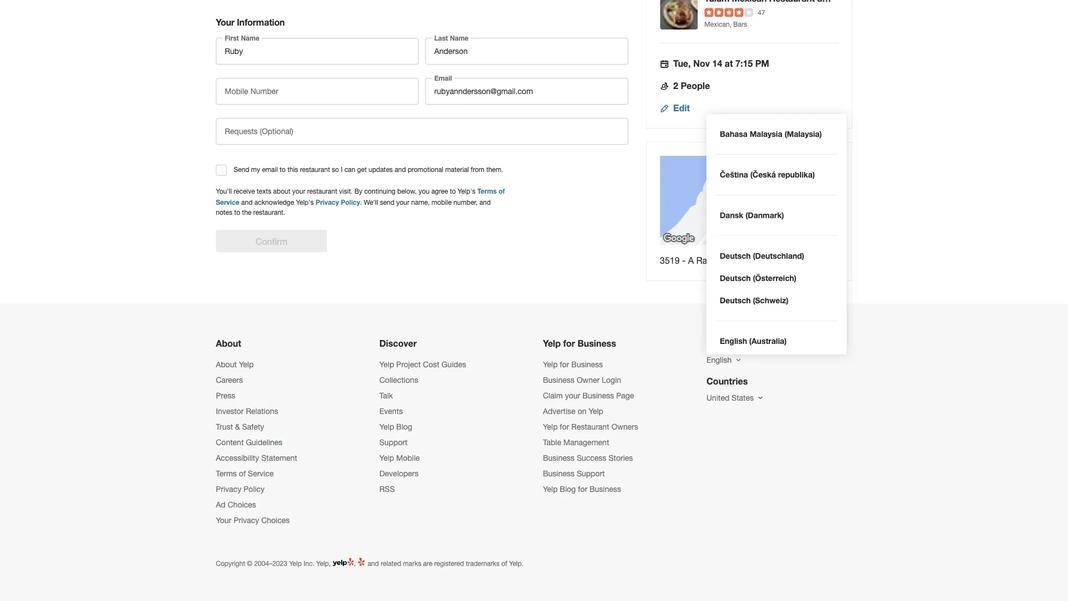 Task type: describe. For each thing, give the bounding box(es) containing it.
name for first name
[[241, 34, 260, 42]]

acknowledge
[[255, 198, 294, 206]]

accessibility
[[216, 453, 259, 462]]

inc.
[[304, 559, 315, 567]]

material
[[445, 165, 469, 173]]

yelp down 'business support' link
[[543, 484, 558, 494]]

(optional)
[[260, 127, 293, 136]]

blog for yelp blog for business
[[560, 484, 576, 494]]

1 yelp for business from the top
[[543, 338, 616, 349]]

business support link
[[543, 469, 605, 478]]

deutsch for deutsch (österreich)
[[720, 274, 751, 283]]

edit
[[674, 103, 690, 113]]

your privacy choices link
[[216, 516, 290, 525]]

you'll receive texts about your restaurant visit. by continuing below, you agree to yelp's
[[216, 187, 478, 195]]

support link
[[380, 438, 408, 447]]

business success stories link
[[543, 453, 633, 462]]

get
[[357, 165, 367, 173]]

1 vertical spatial of
[[239, 469, 246, 478]]

first name
[[225, 34, 260, 42]]

the
[[242, 208, 252, 216]]

pm
[[756, 58, 770, 69]]

business up owner
[[572, 360, 603, 369]]

čeština
[[720, 170, 748, 179]]

your for your information
[[216, 17, 235, 28]]

about
[[273, 187, 291, 195]]

n
[[756, 255, 762, 265]]

malaysia
[[750, 129, 783, 139]]

categories element
[[705, 18, 747, 29]]

čeština (česká republika) button
[[716, 164, 838, 186]]

16 groups v2 image
[[660, 82, 669, 91]]

restaurant.
[[253, 208, 285, 216]]

investor
[[216, 407, 244, 416]]

ad choices link
[[216, 500, 256, 509]]

accessibility statement link
[[216, 453, 297, 462]]

visit.
[[339, 187, 353, 195]]

edit link
[[660, 103, 690, 113]]

collections link
[[380, 375, 418, 385]]

, inside categories element
[[730, 20, 732, 28]]

restaurant for your
[[307, 187, 337, 195]]

2 vertical spatial your
[[565, 391, 581, 400]]

claim
[[543, 391, 563, 400]]

send my email to this restaurant so i can get updates and promotional material from them.
[[234, 165, 503, 173]]

business down owner
[[583, 391, 614, 400]]

restaurant for this
[[300, 165, 330, 173]]

a
[[688, 255, 694, 265]]

investor relations link
[[216, 407, 278, 416]]

first
[[225, 34, 239, 42]]

1 terms of service link from the top
[[216, 186, 505, 206]]

yelp for business link
[[543, 360, 603, 369]]

(österreich)
[[753, 274, 797, 283]]

about for about
[[216, 338, 241, 349]]

0 horizontal spatial yelp's
[[296, 198, 314, 206]]

bars
[[734, 20, 747, 28]]

requests
[[225, 127, 258, 136]]

registered
[[434, 559, 464, 567]]

email
[[434, 74, 452, 82]]

table management
[[543, 438, 609, 447]]

english for english (australia)
[[720, 336, 747, 346]]

1 vertical spatial privacy
[[216, 484, 241, 494]]

statement
[[261, 453, 297, 462]]

0 horizontal spatial terms
[[216, 469, 237, 478]]

(malaysia)
[[785, 129, 822, 139]]

yelp blog for business
[[543, 484, 621, 494]]

austin,
[[765, 255, 792, 265]]

deutsch (österreich)
[[720, 274, 797, 283]]

trademarks
[[466, 559, 500, 567]]

1 horizontal spatial policy
[[341, 198, 360, 206]]

1 terms of service from the top
[[216, 187, 505, 206]]

16 pencil v2 image
[[660, 104, 669, 113]]

my
[[251, 165, 260, 173]]

about yelp
[[216, 360, 254, 369]]

agree
[[431, 187, 448, 195]]

2 yelp for business from the top
[[543, 360, 603, 369]]

about yelp link
[[216, 360, 254, 369]]

1 vertical spatial policy
[[244, 484, 265, 494]]

  text field
[[426, 38, 628, 65]]

related
[[381, 559, 401, 567]]

0 horizontal spatial support
[[380, 438, 408, 447]]

from
[[471, 165, 485, 173]]

careers
[[216, 375, 243, 385]]

trust
[[216, 422, 233, 431]]

yelp up yelp for business link
[[543, 338, 561, 349]]

by
[[355, 187, 363, 195]]

16 reservation v2 image
[[660, 59, 669, 68]]

(danmark)
[[746, 211, 784, 220]]

project
[[396, 360, 421, 369]]

your privacy choices
[[216, 516, 290, 525]]

so
[[332, 165, 339, 173]]

yelp,
[[316, 559, 331, 567]]

78734
[[808, 255, 832, 265]]

rss
[[380, 484, 395, 494]]

events
[[380, 407, 403, 416]]

2
[[674, 80, 678, 91]]

talk link
[[380, 391, 393, 400]]

information
[[237, 17, 285, 28]]

(česká
[[751, 170, 776, 179]]

1 vertical spatial mobile
[[396, 453, 420, 462]]

deutsch (deutschland) button
[[716, 245, 838, 267]]

advertise on yelp link
[[543, 407, 604, 416]]

4 star rating image
[[705, 8, 754, 17]]

cost
[[423, 360, 440, 369]]

english button
[[707, 355, 743, 365]]

(australia)
[[750, 336, 787, 346]]

0 horizontal spatial service
[[216, 198, 240, 206]]

name,
[[411, 198, 430, 206]]

people
[[681, 80, 710, 91]]

yelp up collections
[[380, 360, 394, 369]]

0 vertical spatial yelp's
[[458, 187, 476, 195]]

about for about yelp
[[216, 360, 237, 369]]

number
[[251, 87, 279, 96]]

(deutschland)
[[753, 251, 805, 260]]

business down success
[[590, 484, 621, 494]]

stories
[[609, 453, 633, 462]]

business up yelp blog for business link
[[543, 469, 575, 478]]

content
[[216, 438, 244, 447]]



Task type: locate. For each thing, give the bounding box(es) containing it.
1   text field from the top
[[216, 38, 419, 65]]

,
[[730, 20, 732, 28], [354, 559, 358, 567]]

to inside ". we'll send your name, mobile number, and notes to the restaurant."
[[234, 208, 240, 216]]

yelp down support link
[[380, 453, 394, 462]]

english (australia)
[[720, 336, 787, 346]]

16 chevron down v2 image inside united states dropdown button
[[756, 393, 765, 402]]

support down yelp blog link at the bottom left of page
[[380, 438, 408, 447]]

can
[[345, 165, 355, 173]]

name right 'last'
[[450, 34, 469, 42]]

1 vertical spatial yelp for business
[[543, 360, 603, 369]]

copyright © 2004–2023 yelp inc. yelp,
[[216, 559, 331, 567]]

  text field for requests (optional)
[[216, 118, 628, 145]]

of down the them.
[[499, 187, 505, 195]]

2 terms of service from the top
[[216, 469, 274, 478]]

your for your privacy choices
[[216, 516, 231, 525]]

privacy policy link
[[316, 197, 360, 206], [216, 484, 265, 494]]

requests (optional)
[[225, 127, 293, 136]]

1 horizontal spatial support
[[577, 469, 605, 478]]

0 vertical spatial policy
[[341, 198, 360, 206]]

16 chevron down v2 image for united states
[[756, 393, 765, 402]]

press
[[216, 391, 235, 400]]

0 horizontal spatial privacy policy link
[[216, 484, 265, 494]]

discover
[[380, 338, 417, 349]]

0 vertical spatial your
[[216, 17, 235, 28]]

and right 'updates'
[[395, 165, 406, 173]]

yelp blog
[[380, 422, 412, 431]]

mobile number
[[225, 87, 279, 96]]

login
[[602, 375, 621, 385]]

&
[[235, 422, 240, 431]]

2 horizontal spatial your
[[565, 391, 581, 400]]

1 vertical spatial yelp's
[[296, 198, 314, 206]]

yelp down events link
[[380, 422, 394, 431]]

0 vertical spatial restaurant
[[300, 165, 330, 173]]

map image
[[660, 156, 834, 245]]

0 vertical spatial service
[[216, 198, 240, 206]]

about up about yelp
[[216, 338, 241, 349]]

2 name from the left
[[450, 34, 469, 42]]

yelp for restaurant owners
[[543, 422, 639, 431]]

name down your information
[[241, 34, 260, 42]]

to left the
[[234, 208, 240, 216]]

terms
[[478, 187, 497, 195], [216, 469, 237, 478]]

1 deutsch from the top
[[720, 251, 751, 260]]

claim your business page
[[543, 391, 634, 400]]

0 vertical spatial english
[[720, 336, 747, 346]]

for up 'business owner login'
[[560, 360, 569, 369]]

yelp left the inc.
[[289, 559, 302, 567]]

and
[[395, 165, 406, 173], [241, 198, 253, 206], [480, 198, 491, 206], [368, 559, 379, 567]]

terms down accessibility
[[216, 469, 237, 478]]

i
[[341, 165, 343, 173]]

1 horizontal spatial blog
[[560, 484, 576, 494]]

below,
[[397, 187, 417, 195]]

and related marks are registered trademarks of yelp.
[[366, 559, 524, 567]]

yelp for business up 'business owner login'
[[543, 360, 603, 369]]

deutsch for deutsch (deutschland)
[[720, 251, 751, 260]]

terms down the them.
[[478, 187, 497, 195]]

16 chevron down v2 image right states
[[756, 393, 765, 402]]

0 horizontal spatial your
[[292, 187, 305, 195]]

updates
[[369, 165, 393, 173]]

yelp blog link
[[380, 422, 412, 431]]

1 vertical spatial service
[[248, 469, 274, 478]]

management
[[564, 438, 609, 447]]

1 your from the top
[[216, 17, 235, 28]]

0 horizontal spatial mobile
[[225, 87, 248, 96]]

0 vertical spatial terms
[[478, 187, 497, 195]]

your down ad
[[216, 516, 231, 525]]

16 chevron down v2 image
[[734, 356, 743, 364], [756, 393, 765, 402]]

1 vertical spatial   text field
[[216, 118, 628, 145]]

dansk (danmark)
[[720, 211, 784, 220]]

yelp's right acknowledge
[[296, 198, 314, 206]]

email
[[262, 165, 278, 173]]

. we'll send your name, mobile number, and notes to the restaurant.
[[216, 198, 491, 216]]

to right agree
[[450, 187, 456, 195]]

0 vertical spatial terms of service
[[216, 187, 505, 206]]

47
[[758, 8, 766, 16]]

1 vertical spatial ,
[[354, 559, 358, 567]]

for up yelp for business link
[[563, 338, 575, 349]]

1 vertical spatial terms of service
[[216, 469, 274, 478]]

your down below,
[[396, 198, 410, 206]]

privacy up ad choices link at bottom
[[216, 484, 241, 494]]

1 horizontal spatial your
[[396, 198, 410, 206]]

languages
[[707, 338, 754, 349]]

yelp right on at bottom right
[[589, 407, 604, 416]]

name for last name
[[450, 34, 469, 42]]

choices up copyright © 2004–2023 yelp inc. yelp,
[[261, 516, 290, 525]]

copyright
[[216, 559, 245, 567]]

1 horizontal spatial yelp's
[[458, 187, 476, 195]]

0 vertical spatial support
[[380, 438, 408, 447]]

last name
[[434, 34, 469, 42]]

1 vertical spatial english
[[707, 355, 732, 365]]

restaurant
[[572, 422, 610, 431]]

yelp project cost guides link
[[380, 360, 466, 369]]

of left yelp.
[[502, 559, 507, 567]]

nov
[[693, 58, 710, 69]]

united states
[[707, 393, 754, 402]]

marks
[[403, 559, 421, 567]]

2 vertical spatial deutsch
[[720, 296, 751, 305]]

your information
[[216, 17, 285, 28]]

16 chevron down v2 image down languages
[[734, 356, 743, 364]]

0 horizontal spatial policy
[[244, 484, 265, 494]]

0 vertical spatial yelp for business
[[543, 338, 616, 349]]

english inside english (australia) button
[[720, 336, 747, 346]]

  telephone field
[[216, 78, 419, 105]]

this
[[288, 165, 298, 173]]

1 vertical spatial 16 chevron down v2 image
[[756, 393, 765, 402]]

yelp up careers
[[239, 360, 254, 369]]

states
[[732, 393, 754, 402]]

content guidelines link
[[216, 438, 283, 447]]

privacy policy link up ad choices link at bottom
[[216, 484, 265, 494]]

your up advertise on yelp
[[565, 391, 581, 400]]

to
[[280, 165, 286, 173], [450, 187, 456, 195], [234, 208, 240, 216]]

bahasa
[[720, 129, 748, 139]]

1 horizontal spatial service
[[248, 469, 274, 478]]

mobile left number
[[225, 87, 248, 96]]

2 about from the top
[[216, 360, 237, 369]]

, left bars
[[730, 20, 732, 28]]

1 vertical spatial blog
[[560, 484, 576, 494]]

  text field
[[216, 38, 419, 65], [216, 118, 628, 145]]

send
[[234, 165, 249, 173]]

promotional
[[408, 165, 444, 173]]

table
[[543, 438, 561, 447]]

support
[[380, 438, 408, 447], [577, 469, 605, 478]]

2 vertical spatial privacy
[[234, 516, 259, 525]]

0 vertical spatial privacy
[[316, 198, 339, 206]]

deutsch down deutsch (österreich)
[[720, 296, 751, 305]]

dansk (danmark) button
[[716, 204, 838, 226]]

policy up ad choices link at bottom
[[244, 484, 265, 494]]

blog down business support
[[560, 484, 576, 494]]

, right yelp, on the left bottom of the page
[[354, 559, 358, 567]]

  text field for first name
[[216, 38, 419, 65]]

service up notes
[[216, 198, 240, 206]]

careers link
[[216, 375, 243, 385]]

0 vertical spatial 16 chevron down v2 image
[[734, 356, 743, 364]]

2 horizontal spatial to
[[450, 187, 456, 195]]

restaurant left 'so'
[[300, 165, 330, 173]]

advertise on yelp
[[543, 407, 604, 416]]

yelp's up number,
[[458, 187, 476, 195]]

2 vertical spatial of
[[502, 559, 507, 567]]

1 vertical spatial deutsch
[[720, 274, 751, 283]]

policy down you'll receive texts about your restaurant visit. by continuing below, you agree to yelp's
[[341, 198, 360, 206]]

0 vertical spatial ,
[[730, 20, 732, 28]]

developers
[[380, 469, 419, 478]]

mobile
[[432, 198, 452, 206]]

1 horizontal spatial name
[[450, 34, 469, 42]]

1 vertical spatial privacy policy link
[[216, 484, 265, 494]]

about up careers
[[216, 360, 237, 369]]

yelp for business up yelp for business link
[[543, 338, 616, 349]]

0 horizontal spatial name
[[241, 34, 260, 42]]

yelp
[[543, 338, 561, 349], [239, 360, 254, 369], [380, 360, 394, 369], [543, 360, 558, 369], [589, 407, 604, 416], [380, 422, 394, 431], [543, 422, 558, 431], [380, 453, 394, 462], [543, 484, 558, 494], [289, 559, 302, 567]]

about
[[216, 338, 241, 349], [216, 360, 237, 369]]

3519
[[660, 255, 680, 265]]

owner
[[577, 375, 600, 385]]

1 horizontal spatial privacy policy link
[[316, 197, 360, 206]]

english for english
[[707, 355, 732, 365]]

0 vertical spatial choices
[[228, 500, 256, 509]]

for
[[563, 338, 575, 349], [560, 360, 569, 369], [560, 422, 569, 431], [578, 484, 588, 494]]

your up the first
[[216, 17, 235, 28]]

1 name from the left
[[241, 34, 260, 42]]

yelp's
[[458, 187, 476, 195], [296, 198, 314, 206]]

rss link
[[380, 484, 395, 494]]

620
[[739, 255, 753, 265]]

your
[[216, 17, 235, 28], [216, 516, 231, 525]]

1 vertical spatial your
[[396, 198, 410, 206]]

1 vertical spatial about
[[216, 360, 237, 369]]

english down languages
[[707, 355, 732, 365]]

2 vertical spatial to
[[234, 208, 240, 216]]

0 vertical spatial deutsch
[[720, 251, 751, 260]]

0 vertical spatial privacy policy link
[[316, 197, 360, 206]]

restaurant left visit.
[[307, 187, 337, 195]]

deutsch for deutsch (schweiz)
[[720, 296, 751, 305]]

business
[[578, 338, 616, 349], [572, 360, 603, 369], [543, 375, 575, 385], [583, 391, 614, 400], [543, 453, 575, 462], [543, 469, 575, 478], [590, 484, 621, 494]]

business up yelp for business link
[[578, 338, 616, 349]]

0 vertical spatial terms of service link
[[216, 186, 505, 206]]

1 vertical spatial terms
[[216, 469, 237, 478]]

blog for yelp blog
[[396, 422, 412, 431]]

trust & safety link
[[216, 422, 264, 431]]

blog up support link
[[396, 422, 412, 431]]

0 vertical spatial of
[[499, 187, 505, 195]]

privacy down ad choices link at bottom
[[234, 516, 259, 525]]

and up the
[[241, 198, 253, 206]]

and acknowledge yelp's privacy policy
[[240, 198, 360, 206]]

and right yelp burst icon
[[368, 559, 379, 567]]

united states button
[[707, 393, 765, 402]]

receive
[[234, 187, 255, 195]]

0 horizontal spatial choices
[[228, 500, 256, 509]]

16 chevron down v2 image inside the english popup button
[[734, 356, 743, 364]]

0 vertical spatial your
[[292, 187, 305, 195]]

countries
[[707, 376, 748, 386]]

0 horizontal spatial ,
[[354, 559, 358, 567]]

accessibility statement
[[216, 453, 297, 462]]

1 horizontal spatial to
[[280, 165, 286, 173]]

1 vertical spatial terms of service link
[[216, 469, 274, 478]]

mobile
[[225, 87, 248, 96], [396, 453, 420, 462]]

relations
[[246, 407, 278, 416]]

your inside ". we'll send your name, mobile number, and notes to the restaurant."
[[396, 198, 410, 206]]

yelp up 'table'
[[543, 422, 558, 431]]

1 vertical spatial support
[[577, 469, 605, 478]]

1 horizontal spatial choices
[[261, 516, 290, 525]]

2   text field from the top
[[216, 118, 628, 145]]

privacy policy link down visit.
[[316, 197, 360, 206]]

on
[[578, 407, 587, 416]]

owners
[[612, 422, 639, 431]]

2 terms of service link from the top
[[216, 469, 274, 478]]

to left this on the top left of the page
[[280, 165, 286, 173]]

privacy down you'll receive texts about your restaurant visit. by continuing below, you agree to yelp's
[[316, 198, 339, 206]]

yelp burst image
[[358, 557, 366, 567]]

privacy policy
[[216, 484, 265, 494]]

1 horizontal spatial 16 chevron down v2 image
[[756, 393, 765, 402]]

0 horizontal spatial to
[[234, 208, 240, 216]]

0 vertical spatial   text field
[[216, 38, 419, 65]]

of up privacy policy
[[239, 469, 246, 478]]

your up and acknowledge yelp's privacy policy
[[292, 187, 305, 195]]

and inside ". we'll send your name, mobile number, and notes to the restaurant."
[[480, 198, 491, 206]]

deutsch (österreich) button
[[716, 267, 838, 289]]

terms inside the terms of service
[[478, 187, 497, 195]]

0 vertical spatial to
[[280, 165, 286, 173]]

we'll
[[364, 198, 378, 206]]

them.
[[486, 165, 503, 173]]

0 horizontal spatial blog
[[396, 422, 412, 431]]

1 horizontal spatial ,
[[730, 20, 732, 28]]

number,
[[454, 198, 478, 206]]

support down success
[[577, 469, 605, 478]]

guides
[[442, 360, 466, 369]]

0 vertical spatial blog
[[396, 422, 412, 431]]

choices down privacy policy
[[228, 500, 256, 509]]

for down advertise
[[560, 422, 569, 431]]

yelp logo image
[[333, 557, 354, 568]]

mobile up developers
[[396, 453, 420, 462]]

16 chevron down v2 image for english
[[734, 356, 743, 364]]

business up claim
[[543, 375, 575, 385]]

business down 'table'
[[543, 453, 575, 462]]

1 vertical spatial restaurant
[[307, 187, 337, 195]]

1 vertical spatial your
[[216, 516, 231, 525]]

1 vertical spatial to
[[450, 187, 456, 195]]

0 horizontal spatial 16 chevron down v2 image
[[734, 356, 743, 364]]

and right number,
[[480, 198, 491, 206]]

deutsch left n
[[720, 251, 751, 260]]

developers link
[[380, 469, 419, 478]]

0 vertical spatial about
[[216, 338, 241, 349]]

service down accessibility statement
[[248, 469, 274, 478]]

(schweiz)
[[753, 296, 789, 305]]

2 your from the top
[[216, 516, 231, 525]]

1 vertical spatial choices
[[261, 516, 290, 525]]

0 vertical spatial mobile
[[225, 87, 248, 96]]

service
[[216, 198, 240, 206], [248, 469, 274, 478]]

  email field
[[426, 78, 628, 105]]

deutsch down rd
[[720, 274, 751, 283]]

1 horizontal spatial terms
[[478, 187, 497, 195]]

3 deutsch from the top
[[720, 296, 751, 305]]

yelp up claim
[[543, 360, 558, 369]]

1 about from the top
[[216, 338, 241, 349]]

2 deutsch from the top
[[720, 274, 751, 283]]

business owner login link
[[543, 375, 621, 385]]

english up the english popup button
[[720, 336, 747, 346]]

for down business support
[[578, 484, 588, 494]]

1 horizontal spatial mobile
[[396, 453, 420, 462]]



Task type: vqa. For each thing, say whether or not it's contained in the screenshot.
the rightmost 'Construction'
no



